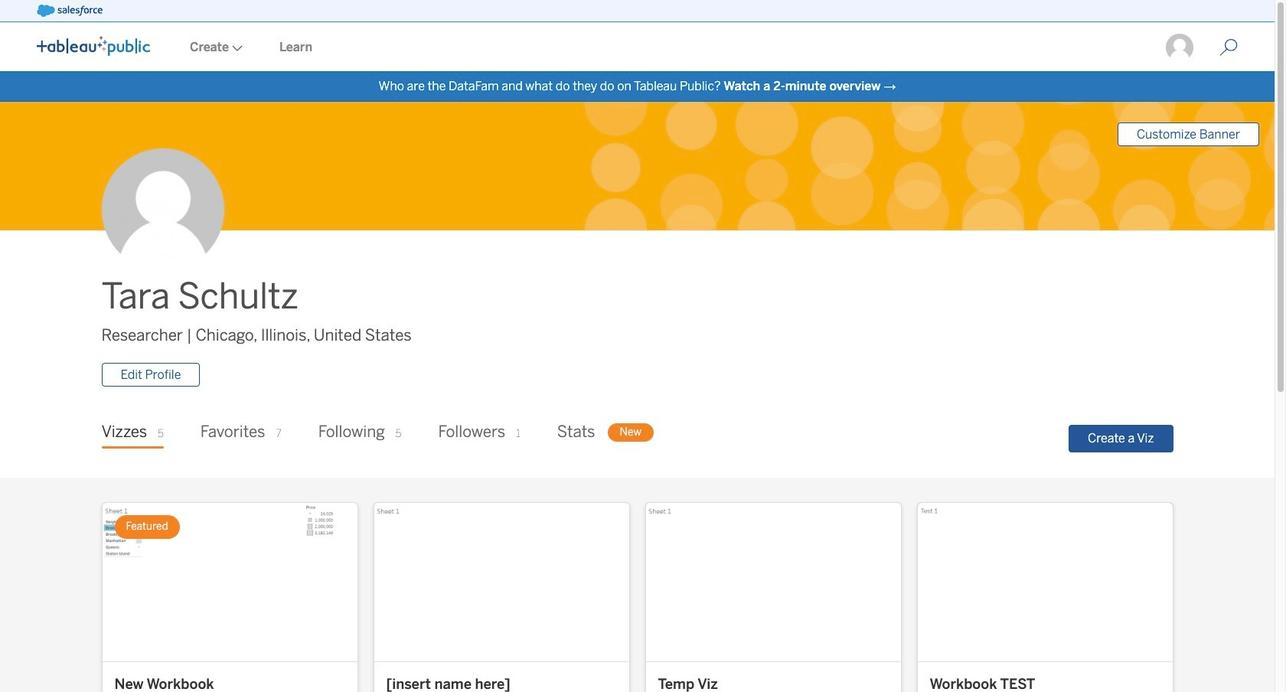 Task type: locate. For each thing, give the bounding box(es) containing it.
logo image
[[37, 36, 150, 56]]

tara.schultz image
[[1165, 32, 1196, 63]]

create image
[[229, 45, 243, 51]]

1 workbook thumbnail image from the left
[[102, 503, 357, 662]]

2 workbook thumbnail image from the left
[[374, 503, 629, 662]]

3 workbook thumbnail image from the left
[[646, 503, 901, 662]]

workbook thumbnail image
[[102, 503, 357, 662], [374, 503, 629, 662], [646, 503, 901, 662], [918, 503, 1173, 662]]



Task type: vqa. For each thing, say whether or not it's contained in the screenshot.
2nd Add Favorite button from right Add Favorite image
no



Task type: describe. For each thing, give the bounding box(es) containing it.
featured element
[[115, 516, 180, 539]]

salesforce logo image
[[37, 5, 103, 17]]

avatar image
[[101, 149, 224, 271]]

4 workbook thumbnail image from the left
[[918, 503, 1173, 662]]

go to search image
[[1202, 38, 1257, 57]]



